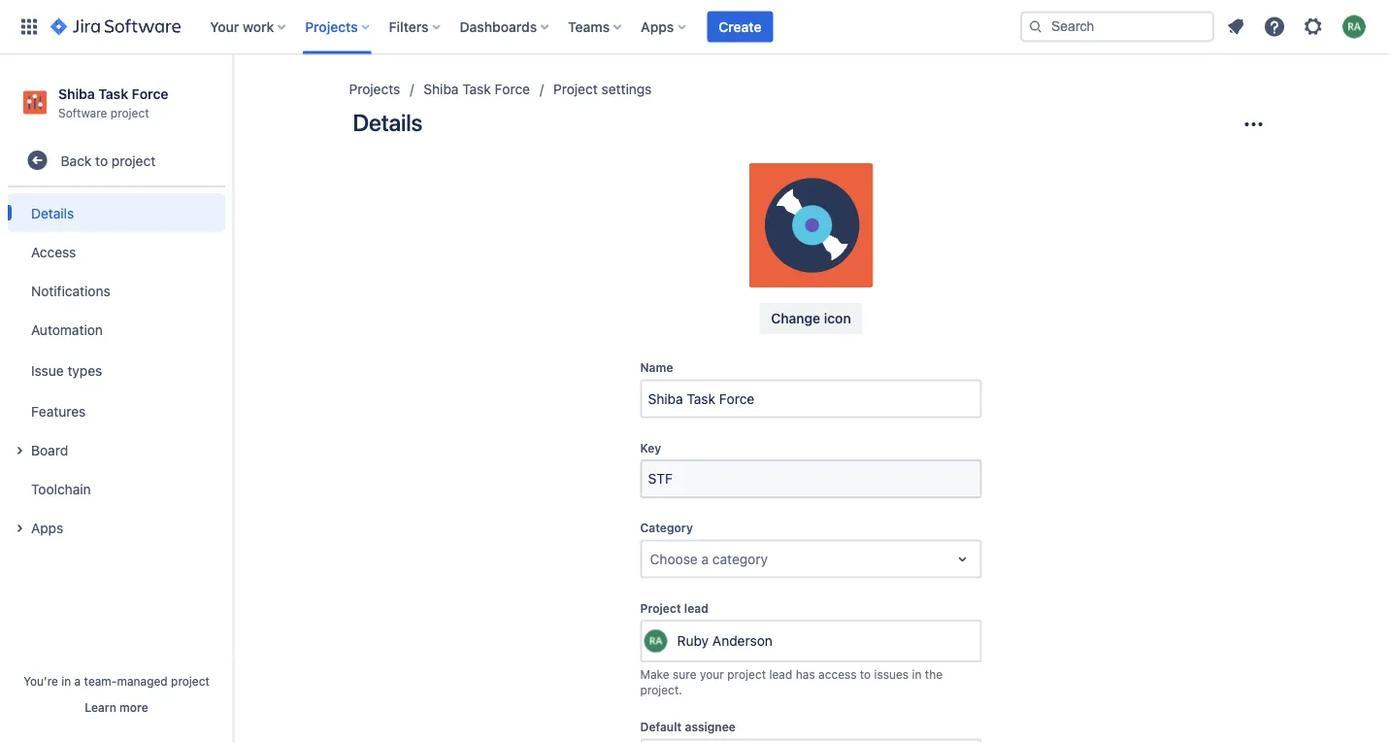 Task type: describe. For each thing, give the bounding box(es) containing it.
ruby anderson
[[677, 633, 773, 649]]

you're
[[23, 674, 58, 688]]

change icon button
[[760, 303, 863, 334]]

apps button
[[635, 11, 694, 42]]

0 horizontal spatial lead
[[685, 601, 709, 615]]

choose a category
[[650, 551, 768, 567]]

project inside shiba task force software project
[[111, 106, 149, 119]]

ruby anderson image
[[644, 629, 668, 653]]

sidebar navigation image
[[212, 78, 254, 117]]

teams button
[[562, 11, 630, 42]]

expand image
[[8, 439, 31, 463]]

default assignee
[[641, 720, 736, 734]]

expand image
[[8, 517, 31, 540]]

force for shiba task force
[[495, 81, 530, 97]]

in inside make sure your project lead has access to issues in the project.
[[912, 667, 922, 681]]

board button
[[8, 430, 225, 469]]

create
[[719, 18, 762, 34]]

projects for projects link
[[349, 81, 400, 97]]

more
[[120, 700, 148, 714]]

project lead
[[641, 601, 709, 615]]

icon
[[824, 310, 852, 326]]

project inside "back to project" "link"
[[112, 152, 156, 168]]

make
[[641, 667, 670, 681]]

1 vertical spatial a
[[74, 674, 81, 688]]

open image
[[951, 547, 975, 571]]

project for project settings
[[554, 81, 598, 97]]

your
[[700, 667, 724, 681]]

access link
[[8, 232, 225, 271]]

features
[[31, 403, 86, 419]]

default
[[641, 720, 682, 734]]

apps button
[[8, 508, 225, 547]]

appswitcher icon image
[[17, 15, 41, 38]]

issue types link
[[8, 349, 225, 392]]

1 horizontal spatial a
[[702, 551, 709, 567]]

Category text field
[[650, 549, 654, 569]]

software
[[58, 106, 107, 119]]

learn more button
[[85, 699, 148, 715]]

name
[[641, 361, 674, 374]]

managed
[[117, 674, 168, 688]]

Search field
[[1021, 11, 1215, 42]]

apps inside dropdown button
[[641, 18, 674, 34]]

projects button
[[299, 11, 377, 42]]

shiba for shiba task force
[[424, 81, 459, 97]]

shiba task force software project
[[58, 85, 168, 119]]

choose
[[650, 551, 698, 567]]

board
[[31, 442, 68, 458]]

the
[[925, 667, 943, 681]]

force for shiba task force software project
[[132, 85, 168, 101]]

notifications link
[[8, 271, 225, 310]]

banner containing your work
[[0, 0, 1390, 54]]

sure
[[673, 667, 697, 681]]



Task type: locate. For each thing, give the bounding box(es) containing it.
back to project link
[[8, 141, 225, 180]]

dashboards
[[460, 18, 537, 34]]

to right back
[[95, 152, 108, 168]]

shiba inside shiba task force link
[[424, 81, 459, 97]]

project.
[[641, 683, 683, 696]]

project inside make sure your project lead has access to issues in the project.
[[728, 667, 766, 681]]

force
[[495, 81, 530, 97], [132, 85, 168, 101]]

details
[[353, 109, 423, 136], [31, 205, 74, 221]]

apps down toolchain in the bottom left of the page
[[31, 519, 63, 535]]

0 horizontal spatial force
[[132, 85, 168, 101]]

to left issues
[[860, 667, 871, 681]]

banner
[[0, 0, 1390, 54]]

apps
[[641, 18, 674, 34], [31, 519, 63, 535]]

dashboards button
[[454, 11, 557, 42]]

automation
[[31, 321, 103, 337]]

to
[[95, 152, 108, 168], [860, 667, 871, 681]]

toolchain link
[[8, 469, 225, 508]]

projects
[[305, 18, 358, 34], [349, 81, 400, 97]]

team-
[[84, 674, 117, 688]]

project down anderson
[[728, 667, 766, 681]]

0 horizontal spatial apps
[[31, 519, 63, 535]]

issue types
[[31, 362, 102, 378]]

0 horizontal spatial project
[[554, 81, 598, 97]]

in
[[912, 667, 922, 681], [61, 674, 71, 688]]

1 vertical spatial to
[[860, 667, 871, 681]]

back to project
[[61, 152, 156, 168]]

1 vertical spatial apps
[[31, 519, 63, 535]]

make sure your project lead has access to issues in the project.
[[641, 667, 943, 696]]

shiba task force
[[424, 81, 530, 97]]

details down projects link
[[353, 109, 423, 136]]

notifications
[[31, 282, 110, 298]]

shiba up software in the top of the page
[[58, 85, 95, 101]]

0 vertical spatial to
[[95, 152, 108, 168]]

1 vertical spatial details
[[31, 205, 74, 221]]

0 vertical spatial details
[[353, 109, 423, 136]]

change icon
[[771, 310, 852, 326]]

access
[[819, 667, 857, 681]]

0 vertical spatial lead
[[685, 601, 709, 615]]

change
[[771, 310, 821, 326]]

category
[[713, 551, 768, 567]]

your work button
[[204, 11, 294, 42]]

settings image
[[1302, 15, 1326, 38]]

project
[[554, 81, 598, 97], [641, 601, 681, 615]]

0 vertical spatial projects
[[305, 18, 358, 34]]

task up software in the top of the page
[[98, 85, 128, 101]]

1 horizontal spatial lead
[[770, 667, 793, 681]]

apps inside button
[[31, 519, 63, 535]]

task for shiba task force
[[463, 81, 491, 97]]

0 vertical spatial apps
[[641, 18, 674, 34]]

category
[[641, 521, 693, 535]]

1 horizontal spatial apps
[[641, 18, 674, 34]]

1 vertical spatial projects
[[349, 81, 400, 97]]

shiba
[[424, 81, 459, 97], [58, 85, 95, 101]]

Key field
[[642, 461, 980, 496]]

automation link
[[8, 310, 225, 349]]

a left team-
[[74, 674, 81, 688]]

help image
[[1264, 15, 1287, 38]]

projects link
[[349, 78, 400, 101]]

0 horizontal spatial shiba
[[58, 85, 95, 101]]

apps right teams popup button
[[641, 18, 674, 34]]

in right you're on the left of page
[[61, 674, 71, 688]]

search image
[[1029, 19, 1044, 34]]

learn
[[85, 700, 116, 714]]

a
[[702, 551, 709, 567], [74, 674, 81, 688]]

more image
[[1243, 113, 1266, 136]]

anderson
[[713, 633, 773, 649]]

details link
[[8, 193, 225, 232]]

teams
[[568, 18, 610, 34]]

task inside shiba task force software project
[[98, 85, 128, 101]]

features link
[[8, 392, 225, 430]]

1 horizontal spatial details
[[353, 109, 423, 136]]

project up ruby anderson "image"
[[641, 601, 681, 615]]

1 horizontal spatial to
[[860, 667, 871, 681]]

project right software in the top of the page
[[111, 106, 149, 119]]

shiba for shiba task force software project
[[58, 85, 95, 101]]

project
[[111, 106, 149, 119], [112, 152, 156, 168], [728, 667, 766, 681], [171, 674, 210, 688]]

project right managed
[[171, 674, 210, 688]]

0 horizontal spatial a
[[74, 674, 81, 688]]

0 vertical spatial project
[[554, 81, 598, 97]]

project settings link
[[554, 78, 652, 101]]

Name field
[[642, 381, 980, 416]]

learn more
[[85, 700, 148, 714]]

force inside shiba task force software project
[[132, 85, 168, 101]]

projects right work
[[305, 18, 358, 34]]

project left settings
[[554, 81, 598, 97]]

task for shiba task force software project
[[98, 85, 128, 101]]

projects for projects popup button
[[305, 18, 358, 34]]

to inside "back to project" "link"
[[95, 152, 108, 168]]

your
[[210, 18, 239, 34]]

toolchain
[[31, 481, 91, 497]]

key
[[641, 441, 662, 455]]

work
[[243, 18, 274, 34]]

project settings
[[554, 81, 652, 97]]

shiba task force link
[[424, 78, 530, 101]]

types
[[67, 362, 102, 378]]

1 horizontal spatial in
[[912, 667, 922, 681]]

ruby
[[677, 633, 709, 649]]

1 horizontal spatial force
[[495, 81, 530, 97]]

group containing details
[[8, 188, 225, 553]]

create button
[[707, 11, 774, 42]]

shiba inside shiba task force software project
[[58, 85, 95, 101]]

project up details link
[[112, 152, 156, 168]]

issue
[[31, 362, 64, 378]]

details up access
[[31, 205, 74, 221]]

settings
[[602, 81, 652, 97]]

force up "back to project" "link"
[[132, 85, 168, 101]]

lead up ruby at the bottom of page
[[685, 601, 709, 615]]

0 horizontal spatial in
[[61, 674, 71, 688]]

1 horizontal spatial shiba
[[424, 81, 459, 97]]

projects down 'filters'
[[349, 81, 400, 97]]

has
[[796, 667, 816, 681]]

1 vertical spatial lead
[[770, 667, 793, 681]]

jira software image
[[51, 15, 181, 38], [51, 15, 181, 38]]

1 vertical spatial project
[[641, 601, 681, 615]]

filters button
[[383, 11, 448, 42]]

0 horizontal spatial details
[[31, 205, 74, 221]]

notifications image
[[1225, 15, 1248, 38]]

shiba right projects link
[[424, 81, 459, 97]]

to inside make sure your project lead has access to issues in the project.
[[860, 667, 871, 681]]

lead
[[685, 601, 709, 615], [770, 667, 793, 681]]

your work
[[210, 18, 274, 34]]

in left the
[[912, 667, 922, 681]]

primary element
[[12, 0, 1021, 54]]

1 horizontal spatial task
[[463, 81, 491, 97]]

you're in a team-managed project
[[23, 674, 210, 688]]

0 horizontal spatial to
[[95, 152, 108, 168]]

assignee
[[685, 720, 736, 734]]

task down dashboards
[[463, 81, 491, 97]]

a right the choose
[[702, 551, 709, 567]]

project avatar image
[[749, 163, 874, 287]]

1 horizontal spatial project
[[641, 601, 681, 615]]

project for project lead
[[641, 601, 681, 615]]

issues
[[875, 667, 909, 681]]

your profile and settings image
[[1343, 15, 1367, 38]]

0 horizontal spatial task
[[98, 85, 128, 101]]

back
[[61, 152, 92, 168]]

lead inside make sure your project lead has access to issues in the project.
[[770, 667, 793, 681]]

projects inside popup button
[[305, 18, 358, 34]]

lead left the has at the bottom right
[[770, 667, 793, 681]]

force down 'primary' element
[[495, 81, 530, 97]]

filters
[[389, 18, 429, 34]]

group
[[8, 188, 225, 553]]

task
[[463, 81, 491, 97], [98, 85, 128, 101]]

access
[[31, 244, 76, 260]]

0 vertical spatial a
[[702, 551, 709, 567]]



Task type: vqa. For each thing, say whether or not it's contained in the screenshot.
Make
yes



